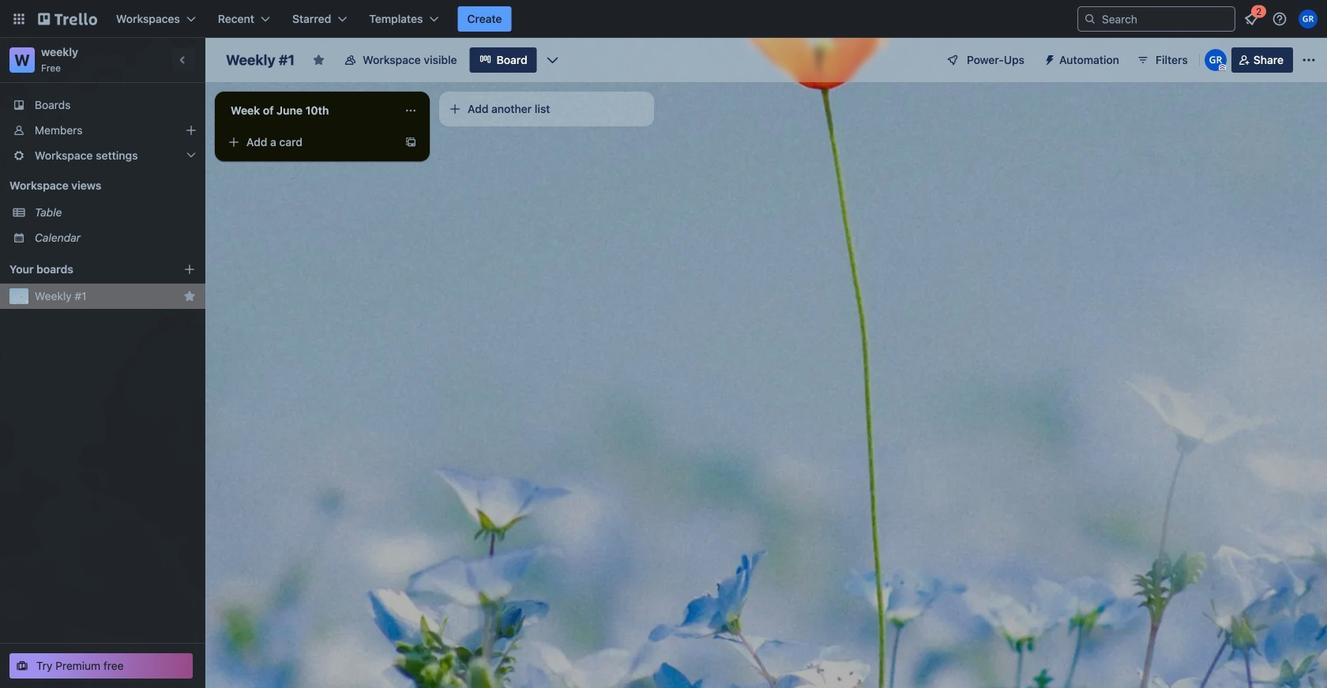 Task type: locate. For each thing, give the bounding box(es) containing it.
1 horizontal spatial greg robinson (gregrobinson96) image
[[1299, 9, 1318, 28]]

starred icon image
[[183, 290, 196, 303]]

sm image
[[1038, 47, 1060, 70]]

your boards with 1 items element
[[9, 260, 160, 279]]

greg robinson (gregrobinson96) image
[[1299, 9, 1318, 28], [1205, 49, 1227, 71]]

0 vertical spatial greg robinson (gregrobinson96) image
[[1299, 9, 1318, 28]]

greg robinson (gregrobinson96) image right open information menu image
[[1299, 9, 1318, 28]]

2 notifications image
[[1242, 9, 1261, 28]]

greg robinson (gregrobinson96) image down 'search' field
[[1205, 49, 1227, 71]]

None text field
[[221, 98, 398, 123]]

1 vertical spatial greg robinson (gregrobinson96) image
[[1205, 49, 1227, 71]]

workspace navigation collapse icon image
[[172, 49, 194, 71]]

open information menu image
[[1272, 11, 1288, 27]]



Task type: describe. For each thing, give the bounding box(es) containing it.
star or unstar board image
[[312, 54, 325, 66]]

customize views image
[[545, 52, 561, 68]]

Board name text field
[[218, 47, 303, 73]]

create from template… image
[[405, 136, 417, 149]]

search image
[[1084, 13, 1097, 25]]

back to home image
[[38, 6, 97, 32]]

add board image
[[183, 263, 196, 276]]

0 horizontal spatial greg robinson (gregrobinson96) image
[[1205, 49, 1227, 71]]

primary element
[[0, 0, 1328, 38]]

this member is an admin of this board. image
[[1219, 64, 1226, 71]]

Search field
[[1097, 8, 1235, 30]]

show menu image
[[1301, 52, 1317, 68]]



Task type: vqa. For each thing, say whether or not it's contained in the screenshot.
Make
no



